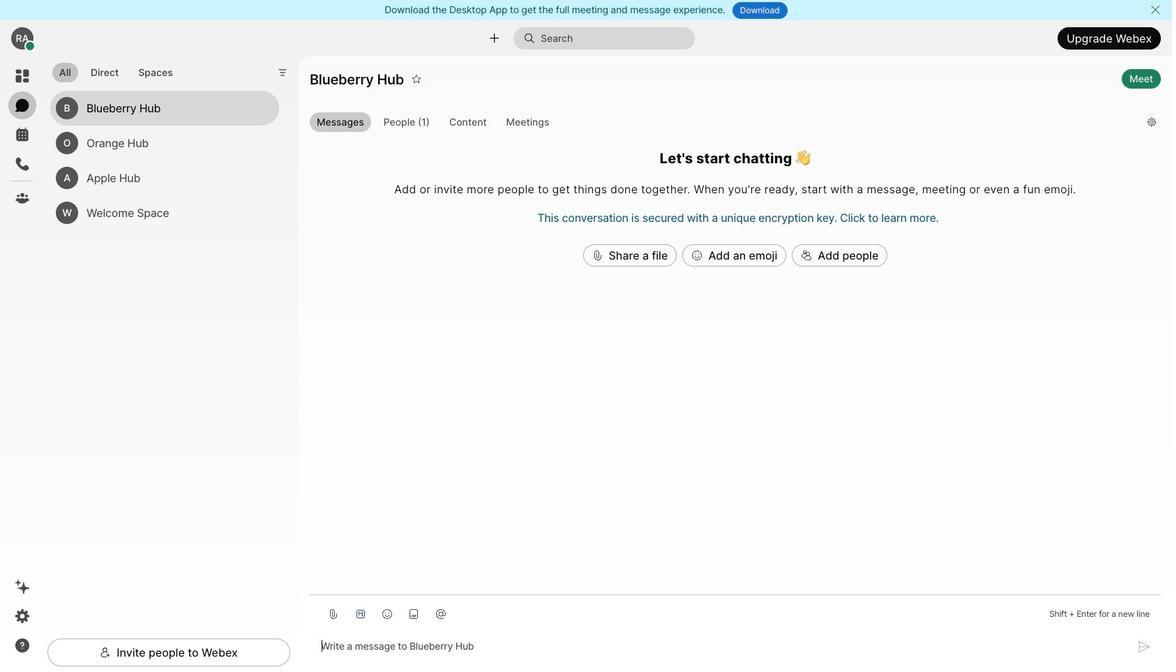 Task type: describe. For each thing, give the bounding box(es) containing it.
webex tab list
[[8, 62, 36, 212]]

message composer toolbar element
[[310, 595, 1161, 627]]



Task type: locate. For each thing, give the bounding box(es) containing it.
welcome space list item
[[50, 195, 279, 230]]

navigation
[[0, 57, 45, 672]]

apple hub list item
[[50, 160, 279, 195]]

tab list
[[49, 55, 183, 87]]

cancel_16 image
[[1150, 4, 1161, 15]]

orange hub list item
[[50, 125, 279, 160]]

blueberry hub list item
[[50, 90, 279, 125]]

group
[[310, 112, 1137, 135]]



Task type: vqa. For each thing, say whether or not it's contained in the screenshot.
APPLE HUB List Item on the top left
yes



